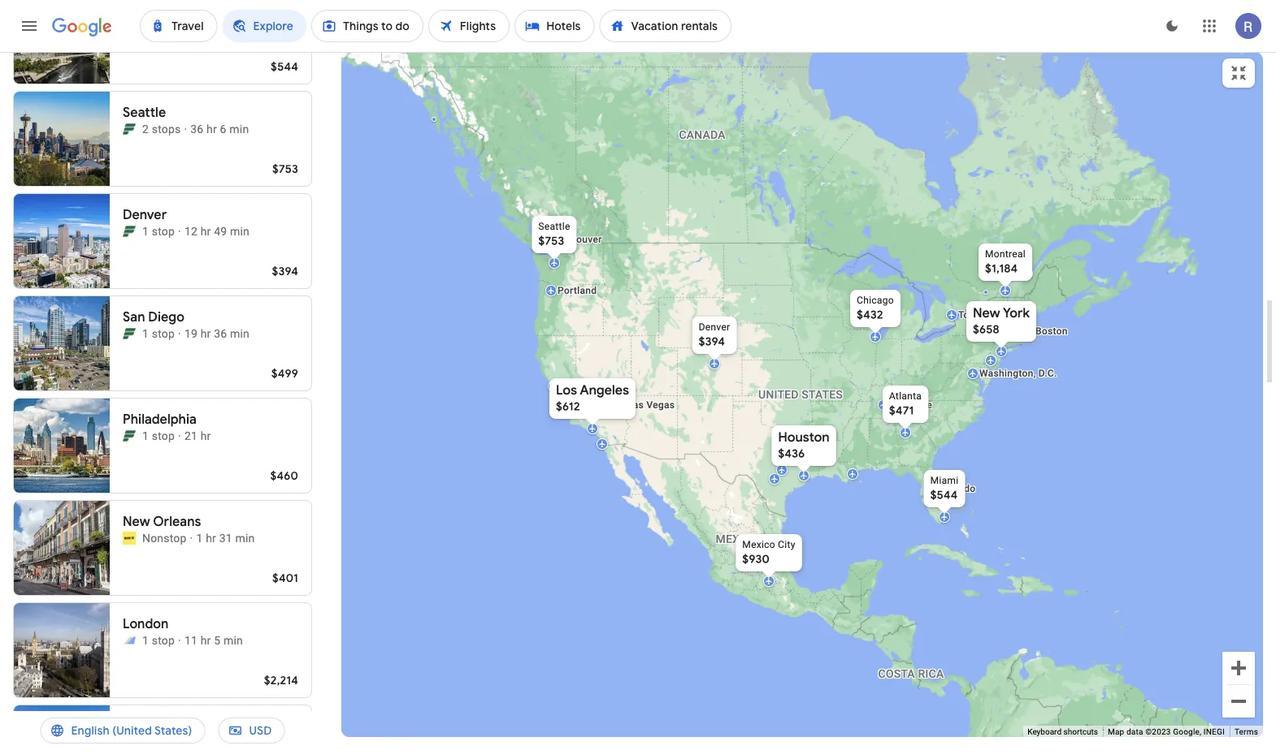 Task type: locate. For each thing, give the bounding box(es) containing it.
stop
[[152, 225, 175, 238], [152, 327, 175, 341], [152, 430, 175, 443], [152, 634, 175, 648], [152, 737, 175, 750]]

frontier image
[[123, 123, 136, 136], [123, 225, 136, 238]]

1 vertical spatial orlando
[[123, 719, 173, 736]]

san up 612 us dollars text field
[[560, 381, 577, 393]]

los angeles $612
[[556, 382, 629, 415]]

new
[[973, 305, 1000, 322], [123, 514, 150, 531]]

0 vertical spatial denver
[[123, 207, 167, 224]]

change appearance image
[[1153, 7, 1192, 46]]

san
[[123, 309, 145, 326], [560, 381, 577, 393]]

philadelphia
[[123, 412, 197, 428]]

1 horizontal spatial $394
[[699, 335, 725, 349]]

hr
[[207, 122, 217, 136], [200, 225, 211, 238], [200, 327, 211, 341], [200, 430, 211, 443], [206, 532, 216, 545], [200, 634, 211, 648], [194, 737, 204, 750]]

2 frontier image from the top
[[123, 430, 136, 443]]

0 vertical spatial  image
[[184, 121, 187, 137]]

washington, d.c.
[[979, 368, 1057, 380]]

394 US dollars text field
[[272, 264, 298, 279], [699, 335, 725, 349]]

denver inside map region
[[699, 322, 730, 333]]

jetblue and united image
[[123, 635, 136, 648]]

frontier image right english on the left
[[123, 737, 136, 750]]

1 frontier image from the top
[[123, 123, 136, 136]]

$401
[[272, 571, 298, 586]]

hr left 5
[[200, 634, 211, 648]]

1 down san diego
[[142, 327, 149, 341]]

1 horizontal spatial 36
[[214, 327, 227, 341]]

1 horizontal spatial $544
[[930, 488, 958, 503]]

1 down philadelphia
[[142, 430, 149, 443]]

1 for orlando
[[142, 737, 149, 750]]

min for denver
[[230, 225, 249, 238]]

stop down philadelphia
[[152, 430, 175, 443]]

new up $658 text field
[[973, 305, 1000, 322]]

1 stop down san diego
[[142, 327, 175, 341]]

1 vertical spatial frontier image
[[123, 225, 136, 238]]

612 US dollars text field
[[556, 400, 580, 415]]

2 frontier image from the top
[[123, 225, 136, 238]]

stop left 2 hr 46 min
[[152, 737, 175, 750]]

0 horizontal spatial denver
[[123, 207, 167, 224]]

2 vertical spatial frontier image
[[123, 737, 136, 750]]

1 stop for philadelphia
[[142, 430, 175, 443]]

frontier image left 2 stops
[[123, 123, 136, 136]]

 image right stops
[[184, 121, 187, 137]]

4 1 stop from the top
[[142, 634, 175, 648]]

5 1 stop from the top
[[142, 737, 175, 750]]

$612
[[556, 400, 580, 415]]

seattle inside map region
[[538, 221, 570, 232]]

19
[[184, 327, 198, 341]]

map data ©2023 google, inegi
[[1108, 728, 1225, 738]]

2 left 46
[[184, 737, 191, 750]]

las vegas
[[627, 400, 675, 411]]

mexico inside mexico city $930
[[742, 540, 775, 551]]

stop down london
[[152, 634, 175, 648]]

2
[[142, 122, 149, 136], [184, 737, 191, 750]]

frontier image down san diego
[[123, 328, 136, 341]]

12
[[184, 225, 198, 238]]

mexico for mexico
[[716, 533, 759, 546]]

1 1 stop from the top
[[142, 225, 175, 238]]

atlanta
[[889, 391, 922, 402]]

36 left 6
[[190, 122, 204, 136]]

1 horizontal spatial  image
[[190, 531, 193, 547]]

portland
[[558, 285, 597, 297]]

1 frontier image from the top
[[123, 328, 136, 341]]

544 US dollars text field
[[930, 488, 958, 503]]

mexico city $930
[[742, 540, 795, 567]]

36 right 19
[[214, 327, 227, 341]]

2 stops
[[142, 122, 181, 136]]

min
[[229, 122, 249, 136], [230, 225, 249, 238], [230, 327, 249, 341], [235, 532, 255, 545], [223, 634, 243, 648], [223, 737, 243, 750]]

1 vertical spatial new
[[123, 514, 150, 531]]

seattle up 753 us dollars text box in the left of the page
[[538, 221, 570, 232]]

frontier image for seattle
[[123, 123, 136, 136]]

1 vertical spatial 394 us dollars text field
[[699, 335, 725, 349]]

terms link
[[1235, 728, 1258, 738]]

frontier image down philadelphia
[[123, 430, 136, 443]]

1 vertical spatial $753
[[538, 234, 564, 249]]

31
[[219, 532, 232, 545]]

1 vertical spatial  image
[[190, 531, 193, 547]]

$394 inside denver $394
[[699, 335, 725, 349]]

min right 5
[[223, 634, 243, 648]]

1 stop from the top
[[152, 225, 175, 238]]

0 horizontal spatial 2
[[142, 122, 149, 136]]

hr right 12
[[200, 225, 211, 238]]

costa rica
[[878, 668, 944, 681]]

0 vertical spatial $394
[[272, 264, 298, 279]]

$544 button
[[13, 0, 312, 85], [13, 0, 312, 85]]

usd button
[[218, 712, 285, 751]]

stop down diego
[[152, 327, 175, 341]]

mexico
[[716, 533, 759, 546], [742, 540, 775, 551]]

12 hr 49 min
[[184, 225, 249, 238]]

$753
[[272, 162, 298, 176], [538, 234, 564, 249]]

0 vertical spatial frontier image
[[123, 328, 136, 341]]

2 1 stop from the top
[[142, 327, 175, 341]]

1 for philadelphia
[[142, 430, 149, 443]]

36
[[190, 122, 204, 136], [214, 327, 227, 341]]

2214 US dollars text field
[[264, 674, 298, 688]]

6
[[220, 122, 226, 136]]

hr right 21 at bottom left
[[200, 430, 211, 443]]

$436
[[778, 447, 805, 462]]

toronto
[[958, 310, 993, 321]]

1 down london
[[142, 634, 149, 648]]

1 vertical spatial frontier image
[[123, 430, 136, 443]]

seattle $753
[[538, 221, 570, 249]]

orleans
[[153, 514, 201, 531]]

1 vertical spatial 36
[[214, 327, 227, 341]]

google,
[[1173, 728, 1201, 738]]

0 vertical spatial orlando
[[940, 484, 976, 495]]

hr right 19
[[200, 327, 211, 341]]

394 us dollars text field inside map region
[[699, 335, 725, 349]]

49
[[214, 225, 227, 238]]

0 vertical spatial 394 us dollars text field
[[272, 264, 298, 279]]

0 horizontal spatial new
[[123, 514, 150, 531]]

seattle up 2 stops
[[123, 104, 166, 121]]

orlando inside map region
[[940, 484, 976, 495]]

min right 49
[[230, 225, 249, 238]]

5 stop from the top
[[152, 737, 175, 750]]

1184 US dollars text field
[[985, 262, 1018, 276]]

0 vertical spatial frontier image
[[123, 123, 136, 136]]

0 horizontal spatial  image
[[184, 121, 187, 137]]

chicago $432
[[857, 295, 894, 323]]

1 horizontal spatial 394 us dollars text field
[[699, 335, 725, 349]]

5
[[214, 634, 220, 648]]

0 vertical spatial seattle
[[123, 104, 166, 121]]

1 stop
[[142, 225, 175, 238], [142, 327, 175, 341], [142, 430, 175, 443], [142, 634, 175, 648], [142, 737, 175, 750]]

san diego
[[123, 309, 184, 326]]

$1,184
[[985, 262, 1018, 276]]

(united
[[112, 724, 152, 739]]

states
[[802, 388, 843, 402]]

$394
[[272, 264, 298, 279], [699, 335, 725, 349]]

denver
[[123, 207, 167, 224], [699, 322, 730, 333]]

471 US dollars text field
[[889, 404, 914, 419]]

seattle for seattle $753
[[538, 221, 570, 232]]

city
[[778, 540, 795, 551]]

stop left 12
[[152, 225, 175, 238]]

spirit image
[[123, 532, 136, 545]]

1 stop for san diego
[[142, 327, 175, 341]]

3 stop from the top
[[152, 430, 175, 443]]

 image
[[184, 121, 187, 137], [190, 531, 193, 547]]

0 vertical spatial san
[[123, 309, 145, 326]]

1 horizontal spatial denver
[[699, 322, 730, 333]]

0 horizontal spatial seattle
[[123, 104, 166, 121]]

keyboard shortcuts button
[[1028, 727, 1098, 738]]

0 vertical spatial $753
[[272, 162, 298, 176]]

min right 6
[[229, 122, 249, 136]]

min right 46
[[223, 737, 243, 750]]

mexico up the 930 us dollars text field
[[716, 533, 759, 546]]

1 horizontal spatial new
[[973, 305, 1000, 322]]

1 stop left 12
[[142, 225, 175, 238]]

1 vertical spatial denver
[[699, 322, 730, 333]]

1 left states)
[[142, 737, 149, 750]]

1 left 12
[[142, 225, 149, 238]]

houston $436
[[778, 430, 830, 462]]

1 horizontal spatial san
[[560, 381, 577, 393]]

2 stop from the top
[[152, 327, 175, 341]]

1 stop down london
[[142, 634, 175, 648]]

21 hr
[[184, 430, 211, 443]]

3 1 stop from the top
[[142, 430, 175, 443]]

1 vertical spatial san
[[560, 381, 577, 393]]

1 stop for london
[[142, 634, 175, 648]]

$658
[[973, 323, 999, 337]]

hr left 46
[[194, 737, 204, 750]]

1 horizontal spatial 2
[[184, 737, 191, 750]]

frontier image left 12
[[123, 225, 136, 238]]

min right 19
[[230, 327, 249, 341]]

0 horizontal spatial $544
[[271, 59, 298, 74]]

1 vertical spatial $394
[[699, 335, 725, 349]]

frontier image for philadelphia
[[123, 430, 136, 443]]

seattle
[[123, 104, 166, 121], [538, 221, 570, 232]]

0 horizontal spatial 36
[[190, 122, 204, 136]]

new inside new york $658
[[973, 305, 1000, 322]]

0 vertical spatial 36
[[190, 122, 204, 136]]

4 stop from the top
[[152, 634, 175, 648]]

$544
[[271, 59, 298, 74], [930, 488, 958, 503]]

san inside map region
[[560, 381, 577, 393]]

0 vertical spatial 2
[[142, 122, 149, 136]]

46
[[207, 737, 220, 750]]

1 vertical spatial $544
[[930, 488, 958, 503]]

orlando
[[940, 484, 976, 495], [123, 719, 173, 736]]

mexico up $930
[[742, 540, 775, 551]]

658 US dollars text field
[[973, 323, 999, 337]]

united
[[758, 388, 799, 402]]

san left diego
[[123, 309, 145, 326]]

0 vertical spatial new
[[973, 305, 1000, 322]]

$432
[[857, 308, 883, 323]]

stop for orlando
[[152, 737, 175, 750]]

0 horizontal spatial san
[[123, 309, 145, 326]]

frontier image
[[123, 328, 136, 341], [123, 430, 136, 443], [123, 737, 136, 750]]

1 vertical spatial seattle
[[538, 221, 570, 232]]

3 frontier image from the top
[[123, 737, 136, 750]]

stop for london
[[152, 634, 175, 648]]

english (united states) button
[[40, 712, 205, 751]]

1 horizontal spatial seattle
[[538, 221, 570, 232]]

stop for philadelphia
[[152, 430, 175, 443]]

vancouver
[[553, 234, 602, 245]]

1
[[142, 225, 149, 238], [142, 327, 149, 341], [142, 430, 149, 443], [196, 532, 203, 545], [142, 634, 149, 648], [142, 737, 149, 750]]

1 vertical spatial 2
[[184, 737, 191, 750]]

 image right nonstop
[[190, 531, 193, 547]]

0 vertical spatial $544
[[271, 59, 298, 74]]

min for orlando
[[223, 737, 243, 750]]

1 stop left 2 hr 46 min
[[142, 737, 175, 750]]

1 stop down philadelphia
[[142, 430, 175, 443]]

2 left stops
[[142, 122, 149, 136]]

1 horizontal spatial orlando
[[940, 484, 976, 495]]

1 horizontal spatial $753
[[538, 234, 564, 249]]

hr for denver
[[200, 225, 211, 238]]

english (united states)
[[71, 724, 192, 739]]

new up spirit image
[[123, 514, 150, 531]]

los
[[556, 382, 577, 399]]



Task type: vqa. For each thing, say whether or not it's contained in the screenshot.


Task type: describe. For each thing, give the bounding box(es) containing it.
denver for denver
[[123, 207, 167, 224]]

frontier image for san diego
[[123, 328, 136, 341]]

460 US dollars text field
[[270, 469, 298, 484]]

2 for 2 hr 46 min
[[184, 737, 191, 750]]

stops
[[152, 122, 181, 136]]

london
[[123, 616, 168, 633]]

states)
[[154, 724, 192, 739]]

washington,
[[979, 368, 1036, 380]]

0 horizontal spatial 394 us dollars text field
[[272, 264, 298, 279]]

san for san diego
[[123, 309, 145, 326]]

11
[[184, 634, 198, 648]]

401 US dollars text field
[[272, 571, 298, 586]]

canada
[[679, 128, 726, 142]]

keyboard
[[1028, 728, 1062, 738]]

denver for denver $394
[[699, 322, 730, 333]]

hr left 31
[[206, 532, 216, 545]]

19 hr 36 min
[[184, 327, 249, 341]]

$471
[[889, 404, 914, 419]]

mexico for mexico city $930
[[742, 540, 775, 551]]

2 hr 46 min
[[184, 737, 243, 750]]

2 for 2 stops
[[142, 122, 149, 136]]

753 US dollars text field
[[538, 234, 564, 249]]

1 for denver
[[142, 225, 149, 238]]

houston
[[778, 430, 830, 446]]

shortcuts
[[1064, 728, 1098, 738]]

$499
[[271, 367, 298, 381]]

seattle for seattle
[[123, 104, 166, 121]]

atlanta $471
[[889, 391, 922, 419]]

francisco
[[580, 381, 625, 393]]

terms
[[1235, 728, 1258, 738]]

costa
[[878, 668, 915, 681]]

miami
[[930, 475, 959, 487]]

1 for san diego
[[142, 327, 149, 341]]

miami $544
[[930, 475, 959, 503]]

new orleans
[[123, 514, 201, 531]]

$544 inside miami $544
[[930, 488, 958, 503]]

©2023
[[1145, 728, 1171, 738]]

0 horizontal spatial orlando
[[123, 719, 173, 736]]

1 stop for orlando
[[142, 737, 175, 750]]

930 US dollars text field
[[742, 553, 770, 567]]

vegas
[[646, 400, 675, 411]]

main menu image
[[20, 16, 39, 36]]

new for new york $658
[[973, 305, 1000, 322]]

usd
[[249, 724, 272, 739]]

1 hr 31 min
[[196, 532, 255, 545]]

min for san diego
[[230, 327, 249, 341]]

montreal
[[985, 249, 1026, 260]]

data
[[1126, 728, 1143, 738]]

stop for denver
[[152, 225, 175, 238]]

36 hr 6 min
[[190, 122, 249, 136]]

las
[[627, 400, 644, 411]]

499 US dollars text field
[[271, 367, 298, 381]]

min right 31
[[235, 532, 255, 545]]

hr for san diego
[[200, 327, 211, 341]]

753 US dollars text field
[[272, 162, 298, 176]]

544 US dollars text field
[[271, 59, 298, 74]]

map
[[1108, 728, 1124, 738]]

d.c.
[[1039, 368, 1057, 380]]

english
[[71, 724, 110, 739]]

stop for san diego
[[152, 327, 175, 341]]

san for san francisco
[[560, 381, 577, 393]]

united states
[[758, 388, 843, 402]]

hr left 6
[[207, 122, 217, 136]]

hr for philadelphia
[[200, 430, 211, 443]]

0 horizontal spatial $753
[[272, 162, 298, 176]]

432 US dollars text field
[[857, 308, 883, 323]]

1 left 31
[[196, 532, 203, 545]]

chicago
[[857, 295, 894, 306]]

york
[[1003, 305, 1030, 322]]

denver $394
[[699, 322, 730, 349]]

frontier image for denver
[[123, 225, 136, 238]]

$930
[[742, 553, 770, 567]]

min for london
[[223, 634, 243, 648]]

1 stop for denver
[[142, 225, 175, 238]]

map region
[[229, 0, 1270, 751]]

436 US dollars text field
[[778, 447, 805, 462]]

new for new orleans
[[123, 514, 150, 531]]

$753 inside seattle $753
[[538, 234, 564, 249]]

1 for london
[[142, 634, 149, 648]]

boston
[[1035, 326, 1068, 337]]

frontier image for orlando
[[123, 737, 136, 750]]

11 hr 5 min
[[184, 634, 243, 648]]

nashville
[[890, 400, 932, 411]]

montreal $1,184
[[985, 249, 1026, 276]]

$460
[[270, 469, 298, 484]]

diego
[[148, 309, 184, 326]]

hr for london
[[200, 634, 211, 648]]

0 horizontal spatial $394
[[272, 264, 298, 279]]

$2,214
[[264, 674, 298, 688]]

san francisco
[[560, 381, 625, 393]]

keyboard shortcuts
[[1028, 728, 1098, 738]]

nonstop
[[142, 532, 187, 545]]

 image for new orleans
[[190, 531, 193, 547]]

21
[[184, 430, 198, 443]]

view smaller map image
[[1229, 63, 1248, 83]]

new york $658
[[973, 305, 1030, 337]]

angeles
[[580, 382, 629, 399]]

inegi
[[1204, 728, 1225, 738]]

loading results progress bar
[[0, 52, 1276, 55]]

hr for orlando
[[194, 737, 204, 750]]

 image for seattle
[[184, 121, 187, 137]]

rica
[[918, 668, 944, 681]]



